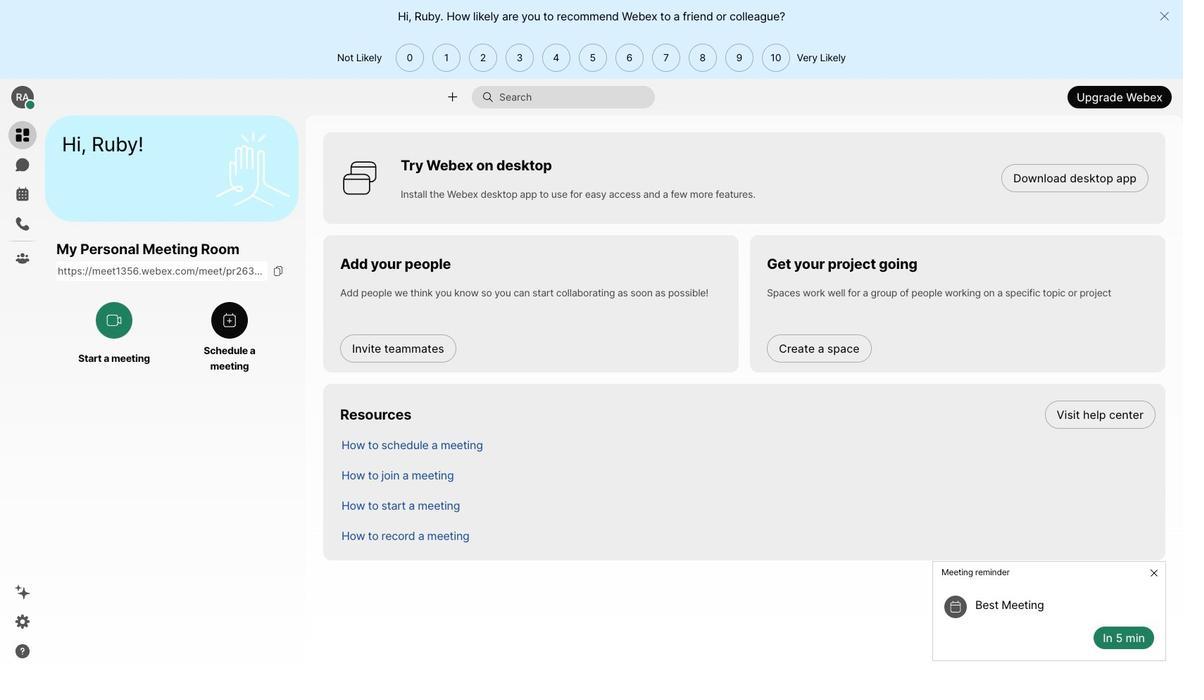 Task type: describe. For each thing, give the bounding box(es) containing it.
how likely are you to recommend webex to a friend or colleague? score webex from 0 to 10, 0 is not likely and 10 is very likely. toolbar
[[391, 44, 790, 72]]

connect people image
[[446, 90, 459, 104]]

close rating section image
[[1159, 11, 1170, 22]]

1 horizontal spatial wrapper image
[[482, 92, 499, 103]]

meetings image
[[14, 186, 31, 203]]

schedule a meeting image
[[221, 312, 238, 329]]

what's new image
[[14, 584, 31, 601]]

teams, has no new notifications image
[[14, 250, 31, 267]]

click to copy your pmr address image
[[273, 266, 284, 277]]

messaging, has no new notifications image
[[14, 156, 31, 173]]

calls image
[[14, 215, 31, 232]]

4 list item from the top
[[330, 490, 1166, 520]]

0 horizontal spatial wrapper image
[[25, 100, 35, 110]]



Task type: locate. For each thing, give the bounding box(es) containing it.
two hands high fiving image
[[211, 126, 295, 211]]

help image
[[14, 643, 31, 660]]

hide meeting alert image
[[1149, 567, 1160, 579]]

list item
[[330, 399, 1166, 430], [330, 430, 1166, 460], [330, 460, 1166, 490], [330, 490, 1166, 520], [330, 520, 1166, 551]]

5 list item from the top
[[330, 520, 1166, 551]]

navigation
[[0, 115, 45, 678]]

2 horizontal spatial wrapper image
[[949, 600, 963, 614]]

wrapper image
[[482, 92, 499, 103], [25, 100, 35, 110], [949, 600, 963, 614]]

None text field
[[56, 261, 268, 281]]

2 list item from the top
[[330, 430, 1166, 460]]

dashboard image
[[14, 127, 31, 144]]

webex tab list
[[8, 121, 37, 273]]

settings image
[[14, 613, 31, 630]]

start a meeting image
[[106, 312, 123, 329]]

alert
[[927, 555, 1172, 667]]

1 list item from the top
[[330, 399, 1166, 430]]

3 list item from the top
[[330, 460, 1166, 490]]



